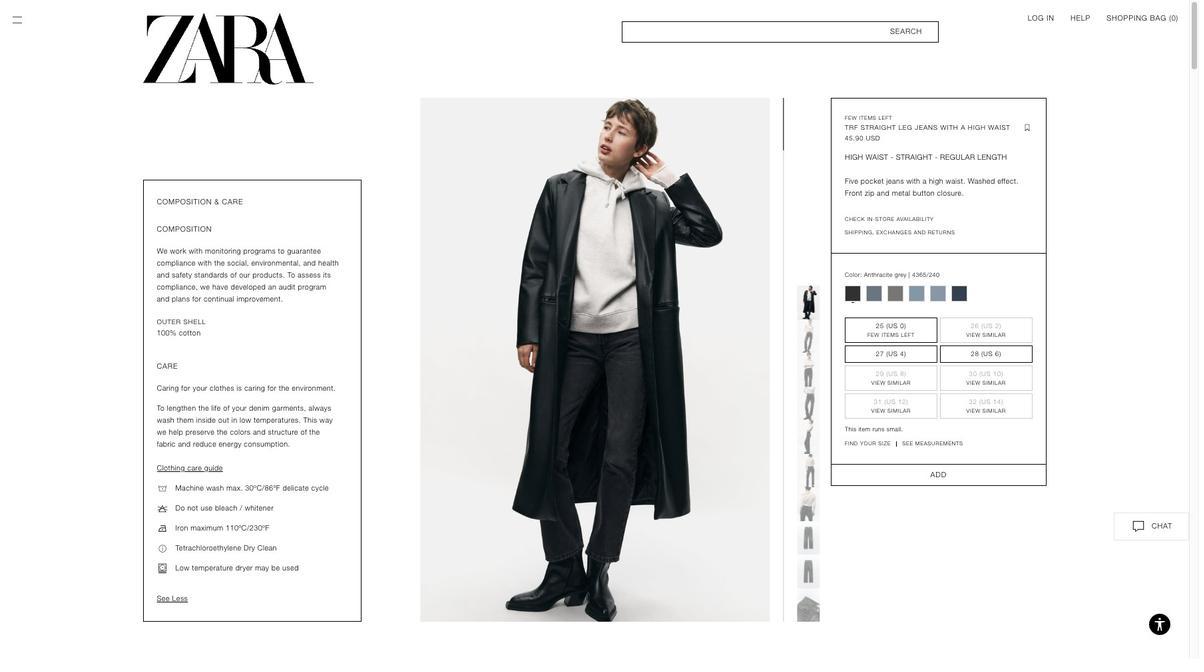 Task type: locate. For each thing, give the bounding box(es) containing it.
similar down the 8)
[[888, 380, 911, 386]]

similar down 10)
[[983, 380, 1006, 386]]

your inside to lengthen the life of your denim garments, always wash them inside out in low temperatures. this way we help preserve the colors and structure of the fabric and reduce energy consumption.
[[232, 404, 247, 413]]

similar for 8)
[[888, 380, 911, 386]]

32
[[969, 398, 977, 406]]

developed
[[231, 283, 266, 292]]

used
[[282, 564, 299, 573]]

high
[[968, 124, 986, 131], [845, 153, 863, 162]]

0 vertical spatial high
[[968, 124, 986, 131]]

1 vertical spatial to
[[157, 404, 165, 413]]

with right work
[[189, 247, 203, 256]]

30 (us 10) view similar
[[967, 370, 1006, 386]]

similar inside 30 (us 10) view similar
[[983, 380, 1006, 386]]

(us inside 32 (us 14) view similar
[[979, 398, 991, 406]]

0
[[1172, 14, 1176, 23]]

check in-store availability
[[845, 216, 934, 222]]

view down "31"
[[872, 408, 886, 414]]

0 vertical spatial your
[[193, 384, 207, 393]]

0 horizontal spatial high
[[845, 153, 863, 162]]

shipping, exchanges and returns
[[845, 230, 955, 236]]

high down "45.90"
[[845, 153, 863, 162]]

size
[[878, 441, 891, 447]]

metal
[[892, 189, 911, 198]]

search
[[890, 27, 922, 36]]

clothing
[[157, 464, 185, 473]]

1 vertical spatial we
[[157, 428, 167, 437]]

1 vertical spatial waist
[[866, 153, 889, 162]]

zip
[[865, 189, 875, 198]]

composition left &
[[157, 198, 212, 206]]

with inside five pocket jeans with a high waist. washed effect. front zip and metal button closure.
[[906, 177, 920, 186]]

high waist - straight - regular length
[[845, 153, 1007, 162]]

select a size list box
[[845, 318, 1032, 419]]

similar inside 26 (us 2) view similar
[[983, 332, 1006, 338]]

8)
[[900, 370, 906, 378]]

straight up a
[[896, 153, 933, 162]]

0 vertical spatial this
[[303, 416, 317, 425]]

(us for 30
[[979, 370, 991, 378]]

your down item
[[860, 441, 877, 447]]

100%
[[157, 329, 177, 338]]

energy
[[219, 440, 242, 449]]

accessibility image
[[1147, 611, 1173, 638]]

guide
[[204, 464, 223, 473]]

composition
[[157, 198, 212, 206], [157, 225, 212, 234]]

1 horizontal spatial we
[[200, 283, 210, 292]]

1 composition from the top
[[157, 198, 212, 206]]

(us inside 25 (us 0) few items left
[[886, 322, 898, 330]]

26 (us 2) view similar
[[967, 322, 1006, 338]]

composition & care
[[157, 198, 243, 206]]

28 (us 6)
[[971, 350, 1001, 358]]

0 horizontal spatial for
[[181, 384, 190, 393]]

search link
[[622, 21, 939, 43]]

view inside the 29 (us 8) view similar
[[872, 380, 886, 386]]

0)
[[900, 322, 906, 330]]

view down '32'
[[967, 408, 981, 414]]

waist down usd
[[866, 153, 889, 162]]

1 horizontal spatial to
[[287, 271, 295, 280]]

25 (us 0) few items left
[[868, 322, 915, 338]]

left
[[901, 332, 915, 338]]

see inside button
[[157, 595, 170, 603]]

with up standards
[[198, 259, 212, 268]]

shipping, exchanges and returns button
[[845, 229, 1032, 237]]

0 horizontal spatial to
[[157, 404, 165, 413]]

similar down 12)
[[888, 408, 911, 414]]

wash left max.
[[206, 484, 224, 493]]

0 horizontal spatial we
[[157, 428, 167, 437]]

2 horizontal spatial your
[[860, 441, 877, 447]]

2 horizontal spatial for
[[267, 384, 277, 393]]

low
[[240, 416, 251, 425]]

1 - from the left
[[891, 153, 894, 162]]

similar down 14)
[[983, 408, 1006, 414]]

less
[[172, 595, 188, 603]]

2 composition from the top
[[157, 225, 212, 234]]

of right life
[[223, 404, 230, 413]]

and
[[877, 189, 890, 198], [914, 230, 926, 236], [303, 259, 316, 268], [157, 271, 170, 280], [157, 295, 170, 304], [253, 428, 266, 437], [178, 440, 191, 449]]

1 vertical spatial high
[[845, 153, 863, 162]]

1 horizontal spatial wash
[[206, 484, 224, 493]]

your up 'in' at the left bottom of page
[[232, 404, 247, 413]]

waist
[[988, 124, 1011, 131], [866, 153, 889, 162]]

|
[[909, 272, 910, 278]]

grey
[[895, 272, 907, 278]]

0 vertical spatial to
[[287, 271, 295, 280]]

zara trf straight leg jeans with a high waist - anthracite grey - image 6 image
[[797, 487, 820, 521]]

similar inside 32 (us 14) view similar
[[983, 408, 1006, 414]]

this down always
[[303, 416, 317, 425]]

the down out
[[217, 428, 228, 437]]

0 vertical spatial we
[[200, 283, 210, 292]]

(us inside 26 (us 2) view similar
[[981, 322, 993, 330]]

few items left
[[845, 115, 892, 121]]

(us left the 8)
[[886, 370, 898, 378]]

(us inside 30 (us 10) view similar
[[979, 370, 991, 378]]

see down "small."
[[902, 441, 913, 447]]

&
[[214, 198, 220, 206]]

1 vertical spatial see
[[157, 595, 170, 603]]

and right zip
[[877, 189, 890, 198]]

view inside "31 (us 12) view similar"
[[872, 408, 886, 414]]

way
[[319, 416, 333, 425]]

waist left the add item to wishlist icon
[[988, 124, 1011, 131]]

29
[[876, 370, 884, 378]]

1 horizontal spatial this
[[845, 426, 857, 433]]

1 horizontal spatial of
[[230, 271, 237, 280]]

its
[[323, 271, 331, 280]]

we up "fabric"
[[157, 428, 167, 437]]

this item runs small.
[[845, 426, 903, 433]]

standards
[[194, 271, 228, 280]]

colors
[[230, 428, 251, 437]]

composition for composition
[[157, 225, 212, 234]]

fabric
[[157, 440, 176, 449]]

(us left 4)
[[886, 350, 898, 358]]

view inside 26 (us 2) view similar
[[967, 332, 981, 338]]

0 horizontal spatial waist
[[866, 153, 889, 162]]

similar for 14)
[[983, 408, 1006, 414]]

1 vertical spatial composition
[[157, 225, 212, 234]]

(us inside the 29 (us 8) view similar
[[886, 370, 898, 378]]

2 - from the left
[[935, 153, 938, 162]]

compliance,
[[157, 283, 198, 292]]

environmental,
[[251, 259, 301, 268]]

- up jeans
[[891, 153, 894, 162]]

1 vertical spatial your
[[232, 404, 247, 413]]

0 vertical spatial waist
[[988, 124, 1011, 131]]

4365/240
[[912, 272, 940, 278]]

1 vertical spatial care
[[157, 362, 178, 371]]

similar inside "31 (us 12) view similar"
[[888, 408, 911, 414]]

0 horizontal spatial -
[[891, 153, 894, 162]]

[car]125 image
[[157, 543, 167, 554]]

this left item
[[845, 426, 857, 433]]

dryer
[[235, 564, 253, 573]]

trf straight leg jeans with a high waist
[[845, 124, 1011, 131]]

clean
[[258, 544, 277, 553]]

effect.
[[998, 177, 1019, 186]]

)
[[1176, 14, 1179, 23]]

1 vertical spatial wash
[[206, 484, 224, 493]]

(us right 30
[[979, 370, 991, 378]]

item
[[859, 426, 871, 433]]

chat button
[[1114, 513, 1189, 541]]

we down standards
[[200, 283, 210, 292]]

we
[[200, 283, 210, 292], [157, 428, 167, 437]]

color : anthracite grey | 4365/240
[[845, 272, 940, 278]]

structure
[[268, 428, 298, 437]]

(us for 32
[[979, 398, 991, 406]]

similar for 2)
[[983, 332, 1006, 338]]

Product search search field
[[622, 21, 939, 43]]

always
[[309, 404, 331, 413]]

view for 26
[[967, 332, 981, 338]]

similar down the 2)
[[983, 332, 1006, 338]]

30
[[969, 370, 977, 378]]

/
[[240, 504, 243, 513]]

(us left the 2)
[[981, 322, 993, 330]]

of left our
[[230, 271, 237, 280]]

1 horizontal spatial high
[[968, 124, 986, 131]]

low temperature dryer may be used
[[175, 564, 299, 573]]

machine wash max. 30ºc/86ºf delicate cycle
[[175, 484, 329, 493]]

plans
[[172, 295, 190, 304]]

similar inside the 29 (us 8) view similar
[[888, 380, 911, 386]]

zara trf straight leg jeans with a high waist - anthracite grey - image 0 image
[[421, 98, 770, 622], [797, 286, 820, 319]]

tray icon image
[[1131, 519, 1147, 535]]

see measurements button
[[896, 440, 963, 448]]

see left less
[[157, 595, 170, 603]]

and down help
[[178, 440, 191, 449]]

add item to wishlist image
[[1022, 123, 1032, 133]]

0 horizontal spatial your
[[193, 384, 207, 393]]

view down 30
[[967, 380, 981, 386]]

to up audit
[[287, 271, 295, 280]]

1 horizontal spatial care
[[222, 198, 243, 206]]

0 horizontal spatial of
[[223, 404, 230, 413]]

the down monitoring
[[214, 259, 225, 268]]

straight down left
[[861, 124, 896, 131]]

care up caring
[[157, 362, 178, 371]]

pocket
[[861, 177, 884, 186]]

- left regular
[[935, 153, 938, 162]]

(us up items
[[886, 322, 898, 330]]

0 vertical spatial composition
[[157, 198, 212, 206]]

be
[[272, 564, 280, 573]]

composition up work
[[157, 225, 212, 234]]

of
[[230, 271, 237, 280], [223, 404, 230, 413], [301, 428, 307, 437]]

closure.
[[937, 189, 964, 198]]

1 horizontal spatial for
[[192, 295, 201, 304]]

(us left 6)
[[981, 350, 993, 358]]

1 vertical spatial of
[[223, 404, 230, 413]]

and down compliance
[[157, 271, 170, 280]]

(us right "31"
[[884, 398, 896, 406]]

0 horizontal spatial see
[[157, 595, 170, 603]]

1 horizontal spatial your
[[232, 404, 247, 413]]

care right &
[[222, 198, 243, 206]]

(us for 27
[[886, 350, 898, 358]]

110ºc/230ºf
[[226, 524, 270, 533]]

zara trf straight leg jeans with a high waist - anthracite grey - image 9 image
[[797, 588, 820, 622]]

shipping,
[[845, 230, 875, 236]]

view inside 30 (us 10) view similar
[[967, 380, 981, 386]]

4)
[[900, 350, 906, 358]]

(us right '32'
[[979, 398, 991, 406]]

your left clothes
[[193, 384, 207, 393]]

do not use bleach / whitener
[[175, 504, 274, 513]]

for inside we work with monitoring programs to guarantee compliance with the social, environmental, and health and safety standards of our products. to assess its compliance, we have developed an audit program and plans for continual improvement.
[[192, 295, 201, 304]]

0 horizontal spatial this
[[303, 416, 317, 425]]

exchanges
[[876, 230, 912, 236]]

log in link
[[1028, 13, 1055, 24]]

1 horizontal spatial see
[[902, 441, 913, 447]]

view down 26 in the right of the page
[[967, 332, 981, 338]]

0 vertical spatial with
[[906, 177, 920, 186]]

is
[[237, 384, 242, 393]]

2 horizontal spatial of
[[301, 428, 307, 437]]

high right a
[[968, 124, 986, 131]]

0 vertical spatial wash
[[157, 416, 175, 425]]

and inside five pocket jeans with a high waist. washed effect. front zip and metal button closure.
[[877, 189, 890, 198]]

view down 29
[[872, 380, 886, 386]]

whitener
[[245, 504, 274, 513]]

view inside 32 (us 14) view similar
[[967, 408, 981, 414]]

(us inside "31 (us 12) view similar"
[[884, 398, 896, 406]]

(us for 31
[[884, 398, 896, 406]]

zara trf straight leg jeans with a high waist - anthracite grey - image 3 image
[[797, 387, 820, 420]]

(us for 26
[[981, 322, 993, 330]]

with left a
[[906, 177, 920, 186]]

with
[[941, 124, 959, 131]]

wash up help
[[157, 416, 175, 425]]

and up consumption.
[[253, 428, 266, 437]]

to
[[287, 271, 295, 280], [157, 404, 165, 413]]

measurements
[[915, 441, 963, 447]]

view for 30
[[967, 380, 981, 386]]

this
[[303, 416, 317, 425], [845, 426, 857, 433]]

of right the structure
[[301, 428, 307, 437]]

1 horizontal spatial -
[[935, 153, 938, 162]]

view for 32
[[967, 408, 981, 414]]

see
[[902, 441, 913, 447], [157, 595, 170, 603]]

0 horizontal spatial wash
[[157, 416, 175, 425]]

outer shell 100% cotton
[[157, 318, 206, 338]]

to left lengthen
[[157, 404, 165, 413]]

2 vertical spatial your
[[860, 441, 877, 447]]

washed
[[968, 177, 995, 186]]

compliance
[[157, 259, 196, 268]]

[car]18 image
[[157, 523, 167, 534]]

and down availability
[[914, 230, 926, 236]]

45.90
[[845, 135, 864, 142]]

:
[[860, 272, 862, 278]]

five
[[845, 177, 859, 186]]

0 vertical spatial of
[[230, 271, 237, 280]]

the up garments,
[[279, 384, 290, 393]]

0 vertical spatial straight
[[861, 124, 896, 131]]



Task type: vqa. For each thing, say whether or not it's contained in the screenshot.
Structure
yes



Task type: describe. For each thing, give the bounding box(es) containing it.
to inside to lengthen the life of your denim garments, always wash them inside out in low temperatures. this way we help preserve the colors and structure of the fabric and reduce energy consumption.
[[157, 404, 165, 413]]

of inside we work with monitoring programs to guarantee compliance with the social, environmental, and health and safety standards of our products. to assess its compliance, we have developed an audit program and plans for continual improvement.
[[230, 271, 237, 280]]

see less
[[157, 595, 188, 603]]

bag
[[1150, 14, 1167, 23]]

maximum
[[191, 524, 223, 533]]

zara trf straight leg jeans with a high waist - anthracite grey - image 1 image
[[797, 319, 820, 353]]

our
[[239, 271, 250, 280]]

lengthen
[[167, 404, 196, 413]]

not
[[187, 504, 198, 513]]

left
[[879, 115, 892, 121]]

denim
[[249, 404, 270, 413]]

check
[[845, 216, 865, 222]]

14)
[[993, 398, 1003, 406]]

machine
[[175, 484, 204, 493]]

usd
[[866, 135, 880, 142]]

help
[[169, 428, 183, 437]]

the up inside
[[198, 404, 209, 413]]

bleach
[[215, 504, 238, 513]]

and inside button
[[914, 230, 926, 236]]

high
[[929, 177, 943, 186]]

runs
[[873, 426, 885, 433]]

an
[[268, 283, 276, 292]]

button
[[913, 189, 935, 198]]

in
[[1047, 14, 1055, 23]]

open menu image
[[11, 13, 24, 27]]

to
[[278, 247, 285, 256]]

use
[[201, 504, 213, 513]]

reduce
[[193, 440, 216, 449]]

availability
[[897, 216, 934, 222]]

0 status
[[1172, 14, 1176, 23]]

to lengthen the life of your denim garments, always wash them inside out in low temperatures. this way we help preserve the colors and structure of the fabric and reduce energy consumption.
[[157, 404, 335, 449]]

zara trf straight leg jeans with a high waist - anthracite grey - image 7 image
[[797, 521, 820, 555]]

we inside to lengthen the life of your denim garments, always wash them inside out in low temperatures. this way we help preserve the colors and structure of the fabric and reduce energy consumption.
[[157, 428, 167, 437]]

items
[[882, 332, 899, 338]]

we inside we work with monitoring programs to guarantee compliance with the social, environmental, and health and safety standards of our products. to assess its compliance, we have developed an audit program and plans for continual improvement.
[[200, 283, 210, 292]]

zara trf straight leg jeans with a high waist - anthracite grey - image 2 image
[[797, 353, 820, 387]]

1 vertical spatial with
[[189, 247, 203, 256]]

leg
[[899, 124, 913, 131]]

store
[[875, 216, 895, 222]]

to inside we work with monitoring programs to guarantee compliance with the social, environmental, and health and safety standards of our products. to assess its compliance, we have developed an audit program and plans for continual improvement.
[[287, 271, 295, 280]]

find
[[845, 441, 858, 447]]

regular
[[940, 153, 975, 162]]

composition for composition & care
[[157, 198, 212, 206]]

find your size button
[[845, 440, 891, 448]]

[car]7 image
[[157, 483, 167, 494]]

27 (us 4)
[[876, 350, 906, 358]]

view for 31
[[872, 408, 886, 414]]

(
[[1169, 14, 1172, 23]]

(us for 29
[[886, 370, 898, 378]]

max.
[[226, 484, 243, 493]]

safety
[[172, 271, 192, 280]]

zara trf straight leg jeans with a high waist - anthracite grey - image 8 image
[[797, 555, 820, 588]]

shell
[[183, 318, 206, 326]]

wash inside to lengthen the life of your denim garments, always wash them inside out in low temperatures. this way we help preserve the colors and structure of the fabric and reduce energy consumption.
[[157, 416, 175, 425]]

1 horizontal spatial waist
[[988, 124, 1011, 131]]

improvement.
[[237, 295, 283, 304]]

similar for 10)
[[983, 380, 1006, 386]]

the inside we work with monitoring programs to guarantee compliance with the social, environmental, and health and safety standards of our products. to assess its compliance, we have developed an audit program and plans for continual improvement.
[[214, 259, 225, 268]]

[car]31 image
[[157, 563, 167, 574]]

temperatures.
[[254, 416, 301, 425]]

(us for 25
[[886, 322, 898, 330]]

chat
[[1152, 522, 1173, 531]]

environment.
[[292, 384, 336, 393]]

0 vertical spatial see
[[902, 441, 913, 447]]

out
[[218, 416, 229, 425]]

tetrachloroethylene
[[175, 544, 241, 553]]

shopping bag ( 0 )
[[1107, 14, 1179, 23]]

zara trf straight leg jeans with a high waist - anthracite grey - image 4 image
[[797, 420, 820, 454]]

few
[[845, 115, 857, 121]]

view for 29
[[872, 380, 886, 386]]

help link
[[1071, 13, 1091, 24]]

this inside to lengthen the life of your denim garments, always wash them inside out in low temperatures. this way we help preserve the colors and structure of the fabric and reduce energy consumption.
[[303, 416, 317, 425]]

we work with monitoring programs to guarantee compliance with the social, environmental, and health and safety standards of our products. to assess its compliance, we have developed an audit program and plans for continual improvement.
[[157, 247, 341, 304]]

30ºc/86ºf
[[245, 484, 280, 493]]

0 horizontal spatial care
[[157, 362, 178, 371]]

social,
[[227, 259, 249, 268]]

caring
[[244, 384, 265, 393]]

clothing care guide link
[[157, 464, 223, 473]]

0 vertical spatial care
[[222, 198, 243, 206]]

returns
[[928, 230, 955, 236]]

1 vertical spatial straight
[[896, 153, 933, 162]]

6)
[[995, 350, 1001, 358]]

length
[[978, 153, 1007, 162]]

dry
[[244, 544, 255, 553]]

31 (us 12) view similar
[[872, 398, 911, 414]]

2)
[[995, 322, 1001, 330]]

programs
[[243, 247, 276, 256]]

in-
[[867, 216, 875, 222]]

do
[[175, 504, 185, 513]]

[car]14 image
[[157, 503, 167, 514]]

clothing care guide
[[157, 464, 223, 473]]

zara logo united states. go to homepage image
[[143, 13, 314, 85]]

zara trf straight leg jeans with a high waist - anthracite grey - image 5 image
[[797, 454, 820, 487]]

add
[[931, 470, 947, 479]]

small.
[[887, 426, 903, 433]]

may
[[255, 564, 269, 573]]

2 vertical spatial with
[[198, 259, 212, 268]]

the down way
[[309, 428, 320, 437]]

a
[[961, 124, 966, 131]]

audit
[[279, 283, 296, 292]]

0 horizontal spatial zara trf straight leg jeans with a high waist - anthracite grey - image 0 image
[[421, 98, 770, 622]]

life
[[211, 404, 221, 413]]

log
[[1028, 14, 1044, 23]]

1 horizontal spatial zara trf straight leg jeans with a high waist - anthracite grey - image 0 image
[[797, 286, 820, 319]]

see less button
[[157, 593, 188, 605]]

items
[[859, 115, 877, 121]]

monitoring
[[205, 247, 241, 256]]

27
[[876, 350, 884, 358]]

similar for 12)
[[888, 408, 911, 414]]

and left plans
[[157, 295, 170, 304]]

cycle
[[311, 484, 329, 493]]

work
[[170, 247, 186, 256]]

32 (us 14) view similar
[[967, 398, 1006, 414]]

jeans
[[915, 124, 938, 131]]

(us for 28
[[981, 350, 993, 358]]

and up assess
[[303, 259, 316, 268]]

1 vertical spatial this
[[845, 426, 857, 433]]

them
[[177, 416, 194, 425]]

2 vertical spatial of
[[301, 428, 307, 437]]



